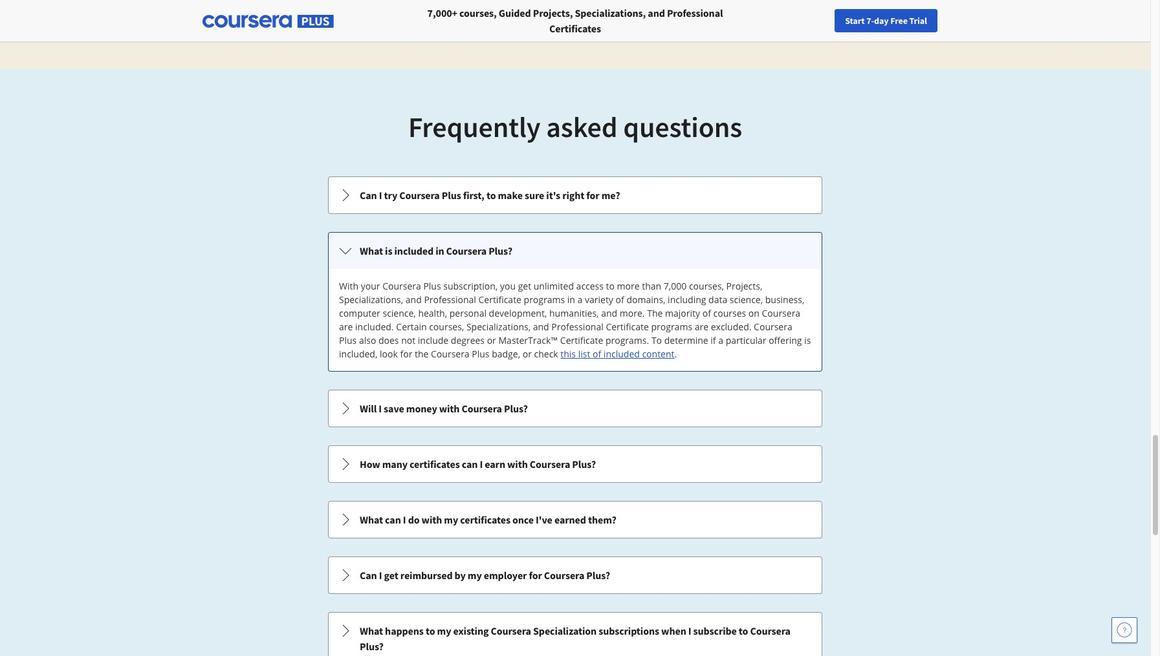 Task type: locate. For each thing, give the bounding box(es) containing it.
your
[[893, 15, 910, 27], [361, 280, 380, 292]]

2 vertical spatial professional
[[552, 321, 604, 333]]

in inside the with your coursera plus subscription, you get unlimited access to more than 7,000 courses, projects, specializations, and professional certificate programs in a variety of domains, including data science, business, computer science, health, personal development, humanities, and more. the majority of courses on coursera are included. certain courses, specializations, and professional certificate programs are excluded. coursera plus also does not include degrees or mastertrack™ certificate programs. to determine if a particular offering is included, look for the coursera plus badge, or check
[[567, 294, 575, 306]]

1 horizontal spatial science,
[[730, 294, 763, 306]]

0 vertical spatial specializations,
[[575, 6, 646, 19]]

included down try
[[394, 245, 434, 258]]

what left do
[[360, 514, 383, 527]]

certificate up "programs."
[[606, 321, 649, 333]]

will i save money with coursera plus? button
[[329, 391, 822, 427]]

1 vertical spatial your
[[361, 280, 380, 292]]

and inside 7,000+ courses, guided projects, specializations, and professional certificates
[[648, 6, 665, 19]]

what for what is included in coursera plus?
[[360, 245, 383, 258]]

science, up certain
[[383, 307, 416, 320]]

plus down degrees
[[472, 348, 490, 360]]

for inside dropdown button
[[529, 569, 542, 582]]

including
[[668, 294, 706, 306]]

a right if
[[718, 335, 723, 347]]

are up determine
[[695, 321, 709, 333]]

with for certificates
[[422, 514, 442, 527]]

projects, inside 7,000+ courses, guided projects, specializations, and professional certificates
[[533, 6, 573, 19]]

None search field
[[178, 8, 489, 34]]

programs down majority
[[651, 321, 692, 333]]

to inside can i try coursera plus first, to make sure it's right for me? dropdown button
[[487, 189, 496, 202]]

my inside the "what happens to my existing coursera specialization subscriptions when i subscribe to coursera plus?"
[[437, 625, 451, 638]]

certificates right many
[[410, 458, 460, 471]]

specializations, up certificates
[[575, 6, 646, 19]]

your inside the with your coursera plus subscription, you get unlimited access to more than 7,000 courses, projects, specializations, and professional certificate programs in a variety of domains, including data science, business, computer science, health, personal development, humanities, and more. the majority of courses on coursera are included. certain courses, specializations, and professional certificate programs are excluded. coursera plus also does not include degrees or mastertrack™ certificate programs. to determine if a particular offering is included, look for the coursera plus badge, or check
[[361, 280, 380, 292]]

can left reimbursed
[[360, 569, 377, 582]]

1 horizontal spatial certificates
[[460, 514, 510, 527]]

projects, up certificates
[[533, 6, 573, 19]]

1 horizontal spatial is
[[804, 335, 811, 347]]

happens
[[385, 625, 424, 638]]

2 vertical spatial what
[[360, 625, 383, 638]]

for left me?
[[586, 189, 600, 202]]

0 vertical spatial of
[[616, 294, 624, 306]]

free
[[891, 15, 908, 27]]

can inside can i try coursera plus first, to make sure it's right for me? dropdown button
[[360, 189, 377, 202]]

courses
[[713, 307, 746, 320]]

1 horizontal spatial are
[[695, 321, 709, 333]]

1 horizontal spatial for
[[529, 569, 542, 582]]

questions
[[623, 109, 742, 145]]

day
[[874, 15, 889, 27]]

science, up on
[[730, 294, 763, 306]]

1 vertical spatial what
[[360, 514, 383, 527]]

for right employer
[[529, 569, 542, 582]]

0 horizontal spatial certificate
[[479, 294, 522, 306]]

2 horizontal spatial certificate
[[606, 321, 649, 333]]

certificates left once on the left bottom of the page
[[460, 514, 510, 527]]

my right by
[[468, 569, 482, 582]]

this list of included content link
[[561, 348, 675, 360]]

0 vertical spatial in
[[436, 245, 444, 258]]

1 what from the top
[[360, 245, 383, 258]]

.
[[675, 348, 677, 360]]

degrees
[[451, 335, 485, 347]]

your inside find your new career link
[[893, 15, 910, 27]]

1 horizontal spatial professional
[[552, 321, 604, 333]]

what inside dropdown button
[[360, 245, 383, 258]]

with right do
[[422, 514, 442, 527]]

try
[[384, 189, 397, 202]]

for inside the with your coursera plus subscription, you get unlimited access to more than 7,000 courses, projects, specializations, and professional certificate programs in a variety of domains, including data science, business, computer science, health, personal development, humanities, and more. the majority of courses on coursera are included. certain courses, specializations, and professional certificate programs are excluded. coursera plus also does not include degrees or mastertrack™ certificate programs. to determine if a particular offering is included, look for the coursera plus badge, or check
[[400, 348, 412, 360]]

in up humanities,
[[567, 294, 575, 306]]

of down more
[[616, 294, 624, 306]]

can left try
[[360, 189, 377, 202]]

how many certificates can i earn with coursera plus?
[[360, 458, 596, 471]]

what
[[360, 245, 383, 258], [360, 514, 383, 527], [360, 625, 383, 638]]

what left happens
[[360, 625, 383, 638]]

particular
[[726, 335, 766, 347]]

specializations, down development,
[[466, 321, 531, 333]]

can left do
[[385, 514, 401, 527]]

2 horizontal spatial for
[[586, 189, 600, 202]]

0 vertical spatial included
[[394, 245, 434, 258]]

coursera up health,
[[383, 280, 421, 292]]

1 vertical spatial programs
[[651, 321, 692, 333]]

i inside what can i do with my certificates once i've earned them? dropdown button
[[403, 514, 406, 527]]

is inside dropdown button
[[385, 245, 392, 258]]

0 horizontal spatial specializations,
[[339, 294, 403, 306]]

if
[[711, 335, 716, 347]]

0 horizontal spatial science,
[[383, 307, 416, 320]]

can left earn
[[462, 458, 478, 471]]

specializations, up 'computer' on the left top of page
[[339, 294, 403, 306]]

0 horizontal spatial of
[[593, 348, 601, 360]]

0 horizontal spatial certificates
[[410, 458, 460, 471]]

2 vertical spatial for
[[529, 569, 542, 582]]

1 vertical spatial can
[[385, 514, 401, 527]]

specializations,
[[575, 6, 646, 19], [339, 294, 403, 306], [466, 321, 531, 333]]

1 horizontal spatial your
[[893, 15, 910, 27]]

with right earn
[[507, 458, 528, 471]]

2 vertical spatial with
[[422, 514, 442, 527]]

my right do
[[444, 514, 458, 527]]

1 vertical spatial for
[[400, 348, 412, 360]]

find your new career
[[875, 15, 956, 27]]

can for can i get reimbursed by my employer for coursera plus?
[[360, 569, 377, 582]]

specializations, inside 7,000+ courses, guided projects, specializations, and professional certificates
[[575, 6, 646, 19]]

courses,
[[459, 6, 497, 19], [689, 280, 724, 292], [429, 321, 464, 333]]

or
[[487, 335, 496, 347], [523, 348, 532, 360]]

0 horizontal spatial in
[[436, 245, 444, 258]]

1 vertical spatial included
[[604, 348, 640, 360]]

plus up the included,
[[339, 335, 357, 347]]

0 vertical spatial is
[[385, 245, 392, 258]]

to right 'first,'
[[487, 189, 496, 202]]

with your coursera plus subscription, you get unlimited access to more than 7,000 courses, projects, specializations, and professional certificate programs in a variety of domains, including data science, business, computer science, health, personal development, humanities, and more. the majority of courses on coursera are included. certain courses, specializations, and professional certificate programs are excluded. coursera plus also does not include degrees or mastertrack™ certificate programs. to determine if a particular offering is included, look for the coursera plus badge, or check
[[339, 280, 811, 360]]

2 horizontal spatial professional
[[667, 6, 723, 19]]

of down data
[[703, 307, 711, 320]]

look
[[380, 348, 398, 360]]

courses, right 7,000+
[[459, 6, 497, 19]]

0 vertical spatial what
[[360, 245, 383, 258]]

with right money
[[439, 402, 460, 415]]

0 horizontal spatial projects,
[[533, 6, 573, 19]]

1 vertical spatial courses,
[[689, 280, 724, 292]]

0 vertical spatial professional
[[667, 6, 723, 19]]

to
[[652, 335, 662, 347]]

0 horizontal spatial your
[[361, 280, 380, 292]]

for
[[586, 189, 600, 202], [400, 348, 412, 360], [529, 569, 542, 582]]

can
[[462, 458, 478, 471], [385, 514, 401, 527]]

included,
[[339, 348, 378, 360]]

is down try
[[385, 245, 392, 258]]

0 horizontal spatial or
[[487, 335, 496, 347]]

2 vertical spatial specializations,
[[466, 321, 531, 333]]

0 horizontal spatial for
[[400, 348, 412, 360]]

career
[[931, 15, 956, 27]]

1 horizontal spatial in
[[567, 294, 575, 306]]

them?
[[588, 514, 617, 527]]

0 horizontal spatial professional
[[424, 294, 476, 306]]

in up subscription,
[[436, 245, 444, 258]]

and
[[648, 6, 665, 19], [406, 294, 422, 306], [601, 307, 617, 320], [533, 321, 549, 333]]

what is included in coursera plus?
[[360, 245, 512, 258]]

i left earn
[[480, 458, 483, 471]]

with
[[439, 402, 460, 415], [507, 458, 528, 471], [422, 514, 442, 527]]

in inside dropdown button
[[436, 245, 444, 258]]

1 vertical spatial science,
[[383, 307, 416, 320]]

0 vertical spatial get
[[518, 280, 531, 292]]

for down not
[[400, 348, 412, 360]]

0 vertical spatial science,
[[730, 294, 763, 306]]

certificate
[[479, 294, 522, 306], [606, 321, 649, 333], [560, 335, 603, 347]]

courses, up include
[[429, 321, 464, 333]]

to
[[487, 189, 496, 202], [606, 280, 615, 292], [426, 625, 435, 638], [739, 625, 748, 638]]

first,
[[463, 189, 485, 202]]

1 horizontal spatial specializations,
[[466, 321, 531, 333]]

can
[[360, 189, 377, 202], [360, 569, 377, 582]]

a
[[578, 294, 583, 306], [718, 335, 723, 347]]

1 vertical spatial professional
[[424, 294, 476, 306]]

1 horizontal spatial projects,
[[726, 280, 762, 292]]

right
[[562, 189, 584, 202]]

1 vertical spatial or
[[523, 348, 532, 360]]

coursera up offering
[[754, 321, 793, 333]]

0 vertical spatial with
[[439, 402, 460, 415]]

trial
[[909, 15, 927, 27]]

can inside can i get reimbursed by my employer for coursera plus? dropdown button
[[360, 569, 377, 582]]

coursera down "business,"
[[762, 307, 801, 320]]

or up badge,
[[487, 335, 496, 347]]

0 vertical spatial certificates
[[410, 458, 460, 471]]

programs
[[524, 294, 565, 306], [651, 321, 692, 333]]

you
[[500, 280, 516, 292]]

1 vertical spatial can
[[360, 569, 377, 582]]

variety
[[585, 294, 613, 306]]

more
[[617, 280, 640, 292]]

certificate down "you"
[[479, 294, 522, 306]]

coursera right earn
[[530, 458, 570, 471]]

included
[[394, 245, 434, 258], [604, 348, 640, 360]]

unlimited
[[534, 280, 574, 292]]

1 vertical spatial in
[[567, 294, 575, 306]]

i right will
[[379, 402, 382, 415]]

1 horizontal spatial programs
[[651, 321, 692, 333]]

1 vertical spatial specializations,
[[339, 294, 403, 306]]

2 vertical spatial my
[[437, 625, 451, 638]]

is right offering
[[804, 335, 811, 347]]

0 vertical spatial can
[[462, 458, 478, 471]]

2 horizontal spatial specializations,
[[575, 6, 646, 19]]

3 what from the top
[[360, 625, 383, 638]]

find
[[875, 15, 891, 27]]

projects,
[[533, 6, 573, 19], [726, 280, 762, 292]]

my left existing
[[437, 625, 451, 638]]

i left try
[[379, 189, 382, 202]]

are down 'computer' on the left top of page
[[339, 321, 353, 333]]

coursera
[[399, 189, 440, 202], [446, 245, 487, 258], [383, 280, 421, 292], [762, 307, 801, 320], [754, 321, 793, 333], [431, 348, 470, 360], [462, 402, 502, 415], [530, 458, 570, 471], [544, 569, 584, 582], [491, 625, 531, 638], [750, 625, 791, 638]]

what for what can i do with my certificates once i've earned them?
[[360, 514, 383, 527]]

1 vertical spatial my
[[468, 569, 482, 582]]

what inside the "what happens to my existing coursera specialization subscriptions when i subscribe to coursera plus?"
[[360, 625, 383, 638]]

coursera right try
[[399, 189, 440, 202]]

0 horizontal spatial included
[[394, 245, 434, 258]]

get left reimbursed
[[384, 569, 398, 582]]

what happens to my existing coursera specialization subscriptions when i subscribe to coursera plus?
[[360, 625, 791, 654]]

1 horizontal spatial can
[[462, 458, 478, 471]]

1 horizontal spatial get
[[518, 280, 531, 292]]

1 vertical spatial projects,
[[726, 280, 762, 292]]

development,
[[489, 307, 547, 320]]

7,000+
[[427, 6, 457, 19]]

what up 'computer' on the left top of page
[[360, 245, 383, 258]]

2 can from the top
[[360, 569, 377, 582]]

a up humanities,
[[578, 294, 583, 306]]

0 vertical spatial programs
[[524, 294, 565, 306]]

plus left 'first,'
[[442, 189, 461, 202]]

frequently asked questions
[[408, 109, 742, 145]]

professional
[[667, 6, 723, 19], [424, 294, 476, 306], [552, 321, 604, 333]]

money
[[406, 402, 437, 415]]

certificates inside 'how many certificates can i earn with coursera plus?' dropdown button
[[410, 458, 460, 471]]

projects, up on
[[726, 280, 762, 292]]

i left do
[[403, 514, 406, 527]]

is inside the with your coursera plus subscription, you get unlimited access to more than 7,000 courses, projects, specializations, and professional certificate programs in a variety of domains, including data science, business, computer science, health, personal development, humanities, and more. the majority of courses on coursera are included. certain courses, specializations, and professional certificate programs are excluded. coursera plus also does not include degrees or mastertrack™ certificate programs. to determine if a particular offering is included, look for the coursera plus badge, or check
[[804, 335, 811, 347]]

1 vertical spatial certificates
[[460, 514, 510, 527]]

get
[[518, 280, 531, 292], [384, 569, 398, 582]]

0 vertical spatial courses,
[[459, 6, 497, 19]]

2 vertical spatial certificate
[[560, 335, 603, 347]]

to right subscribe
[[739, 625, 748, 638]]

0 horizontal spatial can
[[385, 514, 401, 527]]

0 vertical spatial can
[[360, 189, 377, 202]]

0 vertical spatial or
[[487, 335, 496, 347]]

courses, up data
[[689, 280, 724, 292]]

0 vertical spatial certificate
[[479, 294, 522, 306]]

or down mastertrack™
[[523, 348, 532, 360]]

0 vertical spatial projects,
[[533, 6, 573, 19]]

offering
[[769, 335, 802, 347]]

1 can from the top
[[360, 189, 377, 202]]

0 horizontal spatial is
[[385, 245, 392, 258]]

to up the variety
[[606, 280, 615, 292]]

certificate up list
[[560, 335, 603, 347]]

list
[[327, 175, 824, 657]]

start 7-day free trial button
[[835, 9, 938, 32]]

coursera plus image
[[203, 15, 334, 28]]

list
[[578, 348, 590, 360]]

to inside the with your coursera plus subscription, you get unlimited access to more than 7,000 courses, projects, specializations, and professional certificate programs in a variety of domains, including data science, business, computer science, health, personal development, humanities, and more. the majority of courses on coursera are included. certain courses, specializations, and professional certificate programs are excluded. coursera plus also does not include degrees or mastertrack™ certificate programs. to determine if a particular offering is included, look for the coursera plus badge, or check
[[606, 280, 615, 292]]

new
[[912, 15, 929, 27]]

1 horizontal spatial a
[[718, 335, 723, 347]]

i left reimbursed
[[379, 569, 382, 582]]

1 vertical spatial is
[[804, 335, 811, 347]]

my inside dropdown button
[[468, 569, 482, 582]]

0 horizontal spatial are
[[339, 321, 353, 333]]

0 vertical spatial for
[[586, 189, 600, 202]]

of right list
[[593, 348, 601, 360]]

in
[[436, 245, 444, 258], [567, 294, 575, 306]]

0 vertical spatial my
[[444, 514, 458, 527]]

2 what from the top
[[360, 514, 383, 527]]

1 horizontal spatial certificate
[[560, 335, 603, 347]]

1 vertical spatial get
[[384, 569, 398, 582]]

1 vertical spatial certificate
[[606, 321, 649, 333]]

i right when
[[688, 625, 691, 638]]

included down "programs."
[[604, 348, 640, 360]]

0 horizontal spatial get
[[384, 569, 398, 582]]

get right "you"
[[518, 280, 531, 292]]

programs down "unlimited"
[[524, 294, 565, 306]]

7-
[[867, 15, 874, 27]]

2 horizontal spatial of
[[703, 307, 711, 320]]

courses, inside 7,000+ courses, guided projects, specializations, and professional certificates
[[459, 6, 497, 19]]

health,
[[418, 307, 447, 320]]

i inside will i save money with coursera plus? dropdown button
[[379, 402, 382, 415]]

professional inside 7,000+ courses, guided projects, specializations, and professional certificates
[[667, 6, 723, 19]]

0 vertical spatial a
[[578, 294, 583, 306]]

1 vertical spatial of
[[703, 307, 711, 320]]

1 horizontal spatial included
[[604, 348, 640, 360]]

science,
[[730, 294, 763, 306], [383, 307, 416, 320]]

0 vertical spatial your
[[893, 15, 910, 27]]

coursera up specialization
[[544, 569, 584, 582]]

help center image
[[1117, 623, 1132, 639]]

is
[[385, 245, 392, 258], [804, 335, 811, 347]]



Task type: describe. For each thing, give the bounding box(es) containing it.
can i get reimbursed by my employer for coursera plus? button
[[329, 558, 822, 594]]

frequently
[[408, 109, 541, 145]]

determine
[[664, 335, 708, 347]]

what is included in coursera plus? button
[[329, 233, 822, 269]]

get inside the with your coursera plus subscription, you get unlimited access to more than 7,000 courses, projects, specializations, and professional certificate programs in a variety of domains, including data science, business, computer science, health, personal development, humanities, and more. the majority of courses on coursera are included. certain courses, specializations, and professional certificate programs are excluded. coursera plus also does not include degrees or mastertrack™ certificate programs. to determine if a particular offering is included, look for the coursera plus badge, or check
[[518, 280, 531, 292]]

2 vertical spatial courses,
[[429, 321, 464, 333]]

can i try coursera plus first, to make sure it's right for me?
[[360, 189, 620, 202]]

do
[[408, 514, 420, 527]]

specialization
[[533, 625, 597, 638]]

the
[[415, 348, 429, 360]]

certain
[[396, 321, 427, 333]]

my for certificates
[[444, 514, 458, 527]]

your for find
[[893, 15, 910, 27]]

to right happens
[[426, 625, 435, 638]]

how many certificates can i earn with coursera plus? button
[[329, 446, 822, 483]]

domains,
[[627, 294, 666, 306]]

certificates inside what can i do with my certificates once i've earned them? dropdown button
[[460, 514, 510, 527]]

coursera up "how many certificates can i earn with coursera plus?"
[[462, 402, 502, 415]]

this list of included content .
[[561, 348, 677, 360]]

earn
[[485, 458, 505, 471]]

badge,
[[492, 348, 520, 360]]

for inside dropdown button
[[586, 189, 600, 202]]

mastertrack™
[[499, 335, 558, 347]]

0 horizontal spatial programs
[[524, 294, 565, 306]]

what happens to my existing coursera specialization subscriptions when i subscribe to coursera plus? button
[[329, 613, 822, 657]]

included inside dropdown button
[[394, 245, 434, 258]]

what for what happens to my existing coursera specialization subscriptions when i subscribe to coursera plus?
[[360, 625, 383, 638]]

sure
[[525, 189, 544, 202]]

check
[[534, 348, 558, 360]]

reimbursed
[[400, 569, 453, 582]]

i inside 'how many certificates can i earn with coursera plus?' dropdown button
[[480, 458, 483, 471]]

majority
[[665, 307, 700, 320]]

what can i do with my certificates once i've earned them?
[[360, 514, 617, 527]]

include
[[418, 335, 449, 347]]

when
[[661, 625, 686, 638]]

can i try coursera plus first, to make sure it's right for me? button
[[329, 177, 822, 214]]

by
[[455, 569, 466, 582]]

coursera down include
[[431, 348, 470, 360]]

the
[[647, 307, 663, 320]]

plus up health,
[[423, 280, 441, 292]]

i've
[[536, 514, 552, 527]]

not
[[401, 335, 416, 347]]

it's
[[546, 189, 560, 202]]

also
[[359, 335, 376, 347]]

personal
[[450, 307, 487, 320]]

i inside can i get reimbursed by my employer for coursera plus? dropdown button
[[379, 569, 382, 582]]

certificates
[[549, 22, 601, 35]]

will i save money with coursera plus?
[[360, 402, 528, 415]]

can for can i try coursera plus first, to make sure it's right for me?
[[360, 189, 377, 202]]

7,000+ courses, guided projects, specializations, and professional certificates
[[427, 6, 723, 35]]

list containing can i try coursera plus first, to make sure it's right for me?
[[327, 175, 824, 657]]

content
[[642, 348, 675, 360]]

earned
[[554, 514, 586, 527]]

data
[[709, 294, 727, 306]]

start 7-day free trial
[[845, 15, 927, 27]]

business,
[[765, 294, 805, 306]]

existing
[[453, 625, 489, 638]]

included.
[[355, 321, 394, 333]]

7,000
[[664, 280, 687, 292]]

how
[[360, 458, 380, 471]]

this
[[561, 348, 576, 360]]

can i get reimbursed by my employer for coursera plus?
[[360, 569, 610, 582]]

coursera right subscribe
[[750, 625, 791, 638]]

1 horizontal spatial or
[[523, 348, 532, 360]]

find your new career link
[[868, 13, 962, 29]]

start
[[845, 15, 865, 27]]

computer
[[339, 307, 380, 320]]

than
[[642, 280, 661, 292]]

2 vertical spatial of
[[593, 348, 601, 360]]

your for with
[[361, 280, 380, 292]]

my for employer
[[468, 569, 482, 582]]

plus? inside the "what happens to my existing coursera specialization subscriptions when i subscribe to coursera plus?"
[[360, 641, 384, 654]]

0 horizontal spatial a
[[578, 294, 583, 306]]

2 are from the left
[[695, 321, 709, 333]]

me?
[[602, 189, 620, 202]]

coursera right existing
[[491, 625, 531, 638]]

projects, inside the with your coursera plus subscription, you get unlimited access to more than 7,000 courses, projects, specializations, and professional certificate programs in a variety of domains, including data science, business, computer science, health, personal development, humanities, and more. the majority of courses on coursera are included. certain courses, specializations, and professional certificate programs are excluded. coursera plus also does not include degrees or mastertrack™ certificate programs. to determine if a particular offering is included, look for the coursera plus badge, or check
[[726, 280, 762, 292]]

programs.
[[606, 335, 649, 347]]

1 horizontal spatial of
[[616, 294, 624, 306]]

on
[[749, 307, 760, 320]]

guided
[[499, 6, 531, 19]]

1 are from the left
[[339, 321, 353, 333]]

with for plus?
[[439, 402, 460, 415]]

will
[[360, 402, 377, 415]]

subscriptions
[[599, 625, 659, 638]]

more.
[[620, 307, 645, 320]]

does
[[379, 335, 399, 347]]

excluded.
[[711, 321, 752, 333]]

subscription,
[[443, 280, 498, 292]]

1 vertical spatial with
[[507, 458, 528, 471]]

save
[[384, 402, 404, 415]]

get inside dropdown button
[[384, 569, 398, 582]]

asked
[[546, 109, 618, 145]]

coursera up subscription,
[[446, 245, 487, 258]]

1 vertical spatial a
[[718, 335, 723, 347]]

access
[[576, 280, 604, 292]]

humanities,
[[549, 307, 599, 320]]

i inside can i try coursera plus first, to make sure it's right for me? dropdown button
[[379, 189, 382, 202]]

subscribe
[[693, 625, 737, 638]]

many
[[382, 458, 408, 471]]

with
[[339, 280, 359, 292]]

once
[[512, 514, 534, 527]]

make
[[498, 189, 523, 202]]

i inside the "what happens to my existing coursera specialization subscriptions when i subscribe to coursera plus?"
[[688, 625, 691, 638]]

plus inside dropdown button
[[442, 189, 461, 202]]

what can i do with my certificates once i've earned them? button
[[329, 502, 822, 538]]



Task type: vqa. For each thing, say whether or not it's contained in the screenshot.
Trial
yes



